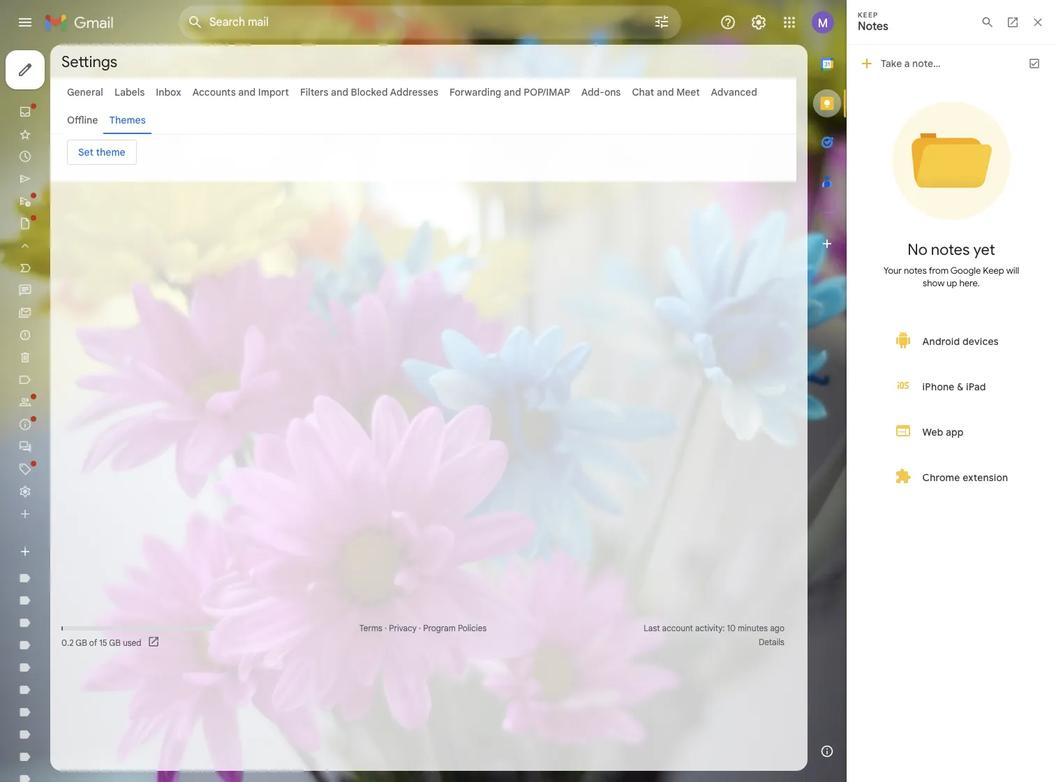 Task type: describe. For each thing, give the bounding box(es) containing it.
footer containing terms
[[50, 622, 797, 650]]

support image
[[720, 14, 737, 31]]

chat
[[632, 86, 655, 98]]

theme
[[96, 146, 125, 159]]

privacy
[[389, 623, 417, 634]]

filters and blocked addresses link
[[300, 86, 439, 98]]

gmail image
[[45, 8, 121, 36]]

add-
[[582, 86, 605, 98]]

terms · privacy · program policies
[[360, 623, 487, 634]]

blocked
[[351, 86, 388, 98]]

chat and meet link
[[632, 86, 700, 98]]

ago
[[771, 623, 785, 634]]

Search mail text field
[[210, 15, 615, 29]]

add-ons
[[582, 86, 621, 98]]

program
[[423, 623, 456, 634]]

advanced search options image
[[648, 8, 676, 36]]

themes
[[109, 114, 146, 126]]

0.2 gb of 15 gb used
[[61, 637, 141, 648]]

terms link
[[360, 623, 383, 634]]

settings
[[61, 52, 117, 71]]

program policies link
[[423, 623, 487, 634]]

pop/imap
[[524, 86, 571, 98]]

offline
[[67, 114, 98, 126]]

ons
[[605, 86, 621, 98]]

and for chat
[[657, 86, 674, 98]]

forwarding and pop/imap link
[[450, 86, 571, 98]]

search mail image
[[183, 10, 208, 35]]

follow link to manage storage image
[[147, 636, 161, 650]]

advanced link
[[712, 86, 758, 98]]

minutes
[[738, 623, 769, 634]]

chat and meet
[[632, 86, 700, 98]]

set
[[78, 146, 94, 159]]

set theme
[[78, 146, 125, 159]]

advanced
[[712, 86, 758, 98]]

side panel section
[[808, 45, 847, 771]]



Task type: locate. For each thing, give the bounding box(es) containing it.
forwarding and pop/imap
[[450, 86, 571, 98]]

4 and from the left
[[657, 86, 674, 98]]

offline link
[[67, 114, 98, 126]]

accounts
[[193, 86, 236, 98]]

3 and from the left
[[504, 86, 522, 98]]

main menu image
[[17, 14, 34, 31]]

general link
[[67, 86, 103, 98]]

and for forwarding
[[504, 86, 522, 98]]

filters and blocked addresses
[[300, 86, 439, 98]]

1 gb from the left
[[76, 637, 87, 648]]

2 and from the left
[[331, 86, 349, 98]]

gb
[[76, 637, 87, 648], [109, 637, 121, 648]]

filters
[[300, 86, 329, 98]]

and left import
[[238, 86, 256, 98]]

and for accounts
[[238, 86, 256, 98]]

labels
[[114, 86, 145, 98]]

last account activity: 10 minutes ago details
[[644, 623, 785, 648]]

set theme button
[[67, 140, 137, 165]]

and right chat
[[657, 86, 674, 98]]

2 · from the left
[[419, 623, 421, 634]]

and right filters
[[331, 86, 349, 98]]

accounts and import
[[193, 86, 289, 98]]

activity:
[[696, 623, 725, 634]]

used
[[123, 637, 141, 648]]

gb right the "15"
[[109, 637, 121, 648]]

10
[[727, 623, 736, 634]]

1 horizontal spatial ·
[[419, 623, 421, 634]]

tab list
[[808, 45, 847, 732]]

and
[[238, 86, 256, 98], [331, 86, 349, 98], [504, 86, 522, 98], [657, 86, 674, 98]]

meet
[[677, 86, 700, 98]]

1 and from the left
[[238, 86, 256, 98]]

and left 'pop/imap'
[[504, 86, 522, 98]]

1 horizontal spatial gb
[[109, 637, 121, 648]]

navigation
[[0, 45, 168, 782]]

· right privacy link at the bottom left of page
[[419, 623, 421, 634]]

import
[[258, 86, 289, 98]]

15
[[99, 637, 107, 648]]

general
[[67, 86, 103, 98]]

labels link
[[114, 86, 145, 98]]

add-ons link
[[582, 86, 621, 98]]

details
[[759, 637, 785, 648]]

2 gb from the left
[[109, 637, 121, 648]]

last
[[644, 623, 660, 634]]

inbox
[[156, 86, 181, 98]]

details link
[[759, 637, 785, 648]]

themes link
[[109, 114, 146, 126]]

inbox link
[[156, 86, 181, 98]]

terms
[[360, 623, 383, 634]]

policies
[[458, 623, 487, 634]]

addresses
[[390, 86, 439, 98]]

gb left the of
[[76, 637, 87, 648]]

forwarding
[[450, 86, 502, 98]]

0 horizontal spatial ·
[[385, 623, 387, 634]]

None search field
[[179, 6, 682, 39]]

account
[[663, 623, 694, 634]]

footer
[[50, 622, 797, 650]]

0.2
[[61, 637, 74, 648]]

privacy link
[[389, 623, 417, 634]]

0 horizontal spatial gb
[[76, 637, 87, 648]]

of
[[89, 637, 97, 648]]

1 · from the left
[[385, 623, 387, 634]]

· right terms
[[385, 623, 387, 634]]

accounts and import link
[[193, 86, 289, 98]]

settings image
[[751, 14, 768, 31]]

·
[[385, 623, 387, 634], [419, 623, 421, 634]]

and for filters
[[331, 86, 349, 98]]



Task type: vqa. For each thing, say whether or not it's contained in the screenshot.
Search mail ICON
yes



